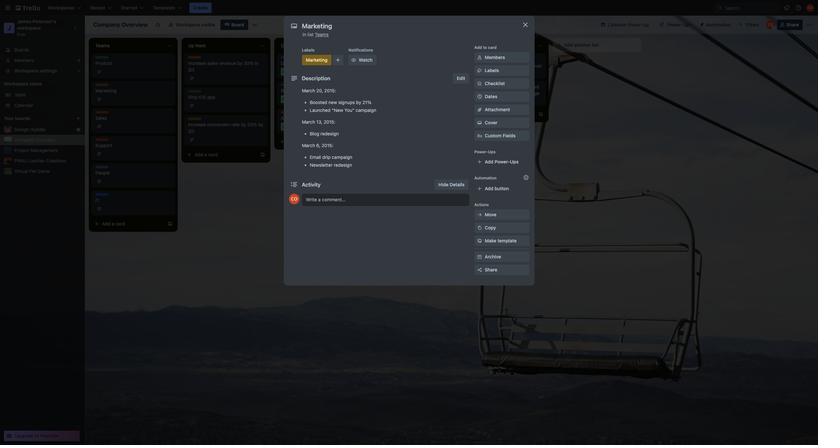 Task type: locate. For each thing, give the bounding box(es) containing it.
ios
[[199, 94, 206, 100]]

views
[[29, 81, 42, 87]]

day!
[[500, 70, 509, 75]]

1 vertical spatial redesign
[[334, 162, 352, 168]]

marketing inside marketing analytics data
[[281, 111, 300, 116]]

increase inside sales increase sales revenue by 30% in q3
[[188, 60, 206, 66]]

1 horizontal spatial power-ups
[[668, 22, 692, 27]]

color: orange, title: "sales" element left sales
[[188, 56, 201, 61]]

sales
[[188, 56, 198, 61], [95, 111, 106, 116], [95, 115, 107, 121]]

sm image
[[476, 54, 483, 61], [476, 67, 483, 74], [476, 120, 483, 126], [476, 212, 483, 218]]

your boards
[[4, 116, 30, 121]]

starred icon image
[[76, 127, 81, 132]]

color: green, title: "product" element for product
[[95, 56, 110, 61]]

2 vertical spatial 2015:
[[322, 143, 333, 148]]

2015: right 6,
[[322, 143, 333, 148]]

1 vertical spatial create from template… image
[[167, 221, 172, 227]]

1 horizontal spatial create from template… image
[[260, 152, 265, 157]]

0 vertical spatial the
[[525, 57, 532, 62]]

drip
[[322, 155, 331, 160]]

company
[[93, 21, 120, 28], [14, 137, 34, 143]]

to
[[483, 45, 487, 50], [480, 57, 484, 62], [480, 84, 484, 90], [35, 433, 39, 439]]

members down boards
[[14, 57, 34, 63]]

2 oct from the top
[[289, 97, 295, 102]]

color: blue, title: "it" element for develop
[[281, 56, 294, 61]]

1 vertical spatial christina overa (christinaovera) image
[[766, 20, 775, 29]]

2022 right 24,
[[304, 124, 314, 129]]

product inside product marketing brand guidelines
[[281, 84, 296, 89]]

oct 17, 2022
[[289, 97, 312, 102]]

1 horizontal spatial ups
[[510, 159, 519, 165]]

1 vertical spatial power-ups
[[474, 150, 496, 155]]

add power-ups link
[[474, 157, 529, 167]]

marketing for marketing analytics data
[[281, 111, 300, 116]]

1 horizontal spatial new
[[503, 90, 511, 96]]

0 horizontal spatial labels
[[302, 48, 315, 53]]

the
[[525, 57, 532, 62], [522, 84, 529, 90], [495, 90, 501, 96]]

1 horizontal spatial list
[[592, 42, 599, 48]]

1 vertical spatial workspace
[[4, 81, 28, 87]]

increase for increase conversion rate by 20% by q3
[[188, 122, 206, 127]]

1 horizontal spatial calendar
[[608, 22, 627, 27]]

color: green, title: "product" element left app at the left of page
[[188, 90, 203, 95]]

1 vertical spatial q3
[[188, 128, 194, 134]]

1 people from the top
[[95, 166, 108, 171]]

guidelines
[[295, 88, 317, 93]]

add inside add power-ups link
[[485, 159, 494, 165]]

sm image left one
[[476, 67, 483, 74]]

1 horizontal spatial blog
[[326, 60, 335, 66]]

1 sm image from the top
[[476, 54, 483, 61]]

2 vertical spatial 2022
[[304, 124, 314, 129]]

company overview link
[[14, 137, 81, 143]]

marketing inside marketing increase conversion rate by 20% by q3
[[188, 118, 207, 122]]

copy link
[[474, 223, 529, 233]]

support support
[[95, 139, 112, 148]]

0 vertical spatial march
[[302, 88, 315, 93]]

1 vertical spatial share
[[485, 267, 497, 273]]

0 horizontal spatial color: orange, title: "sales" element
[[95, 111, 108, 116]]

2022 inside checkbox
[[302, 97, 312, 102]]

in right 30%
[[255, 60, 259, 66]]

0 vertical spatial share
[[786, 22, 799, 27]]

2 vertical spatial the
[[495, 90, 501, 96]]

add inside add another list button
[[564, 42, 573, 48]]

0 vertical spatial color: orange, title: "sales" element
[[188, 56, 201, 61]]

1 vertical spatial the
[[522, 84, 529, 90]]

to up finishing
[[480, 84, 484, 90]]

ups down fields
[[510, 159, 519, 165]]

for inside 'bravo to tom for answering the most customer support emails ever received in one day!'
[[495, 57, 501, 62]]

2 vertical spatial in
[[486, 70, 489, 75]]

2015: right 20,
[[324, 88, 336, 93]]

card up tom
[[488, 45, 497, 50]]

conversion
[[207, 122, 230, 127]]

3 march from the top
[[302, 143, 315, 148]]

oct for brand
[[289, 97, 295, 102]]

0 horizontal spatial members link
[[0, 55, 85, 66]]

sm image inside checklist "link"
[[476, 80, 483, 87]]

visible
[[201, 22, 215, 27]]

product for ship ios app
[[188, 90, 203, 95]]

support inside 'bravo to tom for answering the most customer support emails ever received in one day!'
[[500, 63, 517, 69]]

nov
[[289, 124, 296, 129]]

automation down search icon
[[706, 22, 731, 27]]

add a card down nov 24, 2022 option
[[287, 139, 311, 144]]

1 vertical spatial color: red, title: "support" element
[[95, 139, 111, 143]]

members up customer
[[485, 55, 505, 60]]

oct left the 17,
[[289, 97, 295, 102]]

cover
[[485, 120, 498, 125]]

1 vertical spatial increase
[[188, 122, 206, 127]]

game
[[37, 169, 50, 174]]

q3 inside sales increase sales revenue by 30% in q3
[[188, 67, 194, 73]]

add a card button down 'it' link
[[91, 219, 165, 229]]

marketing up the nov
[[281, 111, 300, 116]]

boards
[[14, 47, 29, 53]]

to for lauren
[[480, 84, 484, 90]]

q3 for increase conversion rate by 20% by q3
[[188, 128, 194, 134]]

color: green, title: "product" element for website redesign
[[374, 56, 389, 61]]

nov 24, 2022
[[289, 124, 314, 129]]

color: green, title: "product" element right watch in the top of the page
[[374, 56, 389, 61]]

sm image up finishing
[[476, 80, 483, 87]]

0 vertical spatial ups
[[683, 22, 692, 27]]

color: blue, title: "it" element down people people
[[95, 193, 108, 198]]

workspace for workspace visible
[[176, 22, 200, 27]]

1 vertical spatial in
[[255, 60, 259, 66]]

blog right engineering
[[326, 60, 335, 66]]

in inside 'bravo to tom for answering the most customer support emails ever received in one day!'
[[486, 70, 489, 75]]

1 horizontal spatial company
[[93, 21, 120, 28]]

0 vertical spatial power-ups
[[668, 22, 692, 27]]

1 vertical spatial new
[[329, 100, 337, 105]]

1 vertical spatial 2022
[[302, 97, 312, 102]]

in inside sales increase sales revenue by 30% in q3
[[255, 60, 259, 66]]

redesign right newsletter at the left of the page
[[334, 162, 352, 168]]

color: yellow, title: "marketing" element down product product
[[95, 84, 114, 89]]

2 q3 from the top
[[188, 128, 194, 134]]

blog up march 6, 2015:
[[310, 131, 319, 137]]

add a card button down increase conversion rate by 20% by q3 link
[[184, 150, 257, 160]]

calendar left the up
[[608, 22, 627, 27]]

labels link
[[474, 65, 529, 76]]

2022 for brand
[[302, 97, 312, 102]]

0 vertical spatial campaign
[[356, 107, 376, 113]]

overview
[[122, 21, 148, 28], [36, 137, 55, 143]]

color: yellow, title: "marketing" element left conversion
[[188, 118, 207, 122]]

share down archive
[[485, 267, 497, 273]]

2 bravo from the top
[[466, 84, 479, 90]]

0 vertical spatial bravo
[[466, 57, 479, 62]]

color: orange, title: "sales" element for increase
[[188, 56, 201, 61]]

1 increase from the top
[[188, 60, 206, 66]]

q3 inside marketing increase conversion rate by 20% by q3
[[188, 128, 194, 134]]

color: orange, title: "sales" element
[[188, 56, 201, 61], [95, 111, 108, 116]]

oct left 18,
[[289, 69, 295, 74]]

design huddle link
[[14, 126, 73, 133]]

share for the rightmost share button
[[786, 22, 799, 27]]

color: red, title: "support" element down sales sales
[[95, 139, 111, 143]]

sm image left make
[[476, 238, 483, 244]]

color: yellow, title: "marketing" element for analytics data
[[281, 111, 300, 116]]

0 vertical spatial company
[[93, 21, 120, 28]]

add a card button
[[463, 109, 536, 120], [277, 137, 350, 147], [184, 150, 257, 160], [91, 219, 165, 229]]

overview left star or unstar board image
[[122, 21, 148, 28]]

calendar down the "table" at top
[[14, 103, 33, 108]]

1 vertical spatial bravo
[[466, 84, 479, 90]]

it inside it it
[[95, 193, 99, 198]]

sm image left tom
[[476, 54, 483, 61]]

0 vertical spatial company overview
[[93, 21, 148, 28]]

1 horizontal spatial share button
[[777, 20, 803, 30]]

product inside product ship ios app
[[188, 90, 203, 95]]

hide
[[439, 182, 449, 188]]

march left 6,
[[302, 143, 315, 148]]

bravo inside 'bravo to tom for answering the most customer support emails ever received in one day!'
[[466, 57, 479, 62]]

for inside the bravo to lauren for taking the lead and finishing the new landing page design!
[[501, 84, 507, 90]]

0 vertical spatial increase
[[188, 60, 206, 66]]

sm image for members
[[476, 54, 483, 61]]

create from template… image for sales
[[167, 221, 172, 227]]

1 horizontal spatial christina overa (christinaovera) image
[[807, 4, 814, 12]]

oct inside option
[[289, 69, 295, 74]]

for for answering
[[495, 57, 501, 62]]

0 horizontal spatial company overview
[[14, 137, 55, 143]]

0 horizontal spatial power-ups
[[474, 150, 496, 155]]

it for develop
[[281, 56, 285, 61]]

marketing up description
[[306, 57, 328, 63]]

new up "new on the left
[[329, 100, 337, 105]]

support up the color: purple, title: "people" 'element'
[[95, 143, 112, 148]]

oct
[[289, 69, 295, 74], [289, 97, 295, 102]]

sm image left watch in the top of the page
[[350, 57, 357, 63]]

1 vertical spatial ups
[[488, 150, 496, 155]]

for right tom
[[495, 57, 501, 62]]

add another list
[[564, 42, 599, 48]]

increase left sales
[[188, 60, 206, 66]]

increase for increase sales revenue by 30% in q3
[[188, 60, 206, 66]]

share button down archive "link"
[[474, 265, 529, 275]]

sm image inside "watch" button
[[350, 57, 357, 63]]

sm image left copy
[[476, 225, 483, 231]]

checklist link
[[474, 78, 529, 89]]

workspace left visible
[[176, 22, 200, 27]]

bravo for customer
[[466, 57, 479, 62]]

redesign down 13,
[[321, 131, 339, 137]]

blog
[[326, 60, 335, 66], [310, 131, 319, 137]]

2022 right 18,
[[303, 69, 313, 74]]

in
[[303, 32, 306, 37], [255, 60, 259, 66], [486, 70, 489, 75]]

oct 18, 2022
[[289, 69, 313, 74]]

to right upgrade
[[35, 433, 39, 439]]

the up "landing"
[[522, 84, 529, 90]]

for up dates button
[[501, 84, 507, 90]]

labels down tom
[[485, 68, 499, 73]]

3 sm image from the top
[[476, 120, 483, 126]]

2015: right 13,
[[324, 119, 335, 125]]

it inside "it develop engineering blog"
[[281, 56, 285, 61]]

automation inside button
[[706, 22, 731, 27]]

by left 21%
[[356, 100, 361, 105]]

march left 20,
[[302, 88, 315, 93]]

march for march 13, 2015:
[[302, 119, 315, 125]]

email drip campaign newsletter redesign
[[310, 155, 352, 168]]

your boards with 5 items element
[[4, 115, 66, 122]]

card
[[488, 45, 497, 50], [487, 111, 496, 117], [301, 139, 311, 144], [208, 152, 218, 157], [115, 221, 125, 227]]

custom
[[485, 133, 502, 139]]

marketing inside 'color: yellow, title: "marketing"' element
[[306, 57, 328, 63]]

members link down boards
[[0, 55, 85, 66]]

0 vertical spatial create from template… image
[[260, 152, 265, 157]]

people people
[[95, 166, 110, 176]]

color: blue, title: "it" element
[[281, 56, 294, 61], [95, 193, 108, 198]]

landing
[[513, 90, 528, 96]]

color: orange, title: "sales" element right add board 'icon'
[[95, 111, 108, 116]]

christina overa (christinaovera) image
[[289, 194, 299, 204]]

color: red, title: "support" element right you"
[[374, 111, 389, 116]]

it it
[[95, 193, 99, 203]]

primary element
[[0, 0, 818, 16]]

1 horizontal spatial members
[[485, 55, 505, 60]]

the for answering
[[525, 57, 532, 62]]

bravo up and
[[466, 84, 479, 90]]

bravo up most
[[466, 57, 479, 62]]

1 horizontal spatial overview
[[122, 21, 148, 28]]

color: yellow, title: "marketing" element
[[302, 55, 332, 65], [95, 84, 114, 89], [295, 84, 314, 89], [281, 111, 300, 116], [188, 118, 207, 122]]

1 march from the top
[[302, 88, 315, 93]]

increase inside marketing increase conversion rate by 20% by q3
[[188, 122, 206, 127]]

1 vertical spatial 2015:
[[324, 119, 335, 125]]

march left 13,
[[302, 119, 315, 125]]

1 bravo from the top
[[466, 57, 479, 62]]

increase
[[188, 60, 206, 66], [188, 122, 206, 127]]

product for brand guidelines
[[281, 84, 296, 89]]

customer
[[478, 63, 499, 69]]

0 horizontal spatial overview
[[36, 137, 55, 143]]

sm image inside move link
[[476, 212, 483, 218]]

members link up labels link
[[474, 52, 529, 63]]

1 vertical spatial automation
[[474, 176, 497, 181]]

0 vertical spatial in
[[303, 32, 306, 37]]

the up emails
[[525, 57, 532, 62]]

list left teams link on the top of page
[[308, 32, 314, 37]]

marketing inside marketing marketing
[[95, 84, 114, 89]]

make template
[[485, 238, 517, 244]]

0 vertical spatial overview
[[122, 21, 148, 28]]

1 horizontal spatial in
[[303, 32, 306, 37]]

sm image inside labels link
[[476, 67, 483, 74]]

1 horizontal spatial company overview
[[93, 21, 148, 28]]

1 vertical spatial color: orange, title: "sales" element
[[95, 111, 108, 116]]

by left 30%
[[237, 60, 243, 66]]

email
[[310, 155, 321, 160]]

0 vertical spatial color: red, title: "support" element
[[374, 111, 389, 116]]

1 vertical spatial calendar
[[14, 103, 33, 108]]

calendar power-up
[[608, 22, 649, 27]]

workspace up the "table" at top
[[4, 81, 28, 87]]

2 march from the top
[[302, 119, 315, 125]]

1 vertical spatial march
[[302, 119, 315, 125]]

company right workspace navigation collapse icon
[[93, 21, 120, 28]]

to inside the bravo to lauren for taking the lead and finishing the new landing page design!
[[480, 84, 484, 90]]

calendar for calendar
[[14, 103, 33, 108]]

design!
[[466, 97, 482, 103]]

overview down design huddle link
[[36, 137, 55, 143]]

share
[[786, 22, 799, 27], [485, 267, 497, 273]]

color: green, title: "product" element for ship ios app
[[188, 90, 203, 95]]

0 horizontal spatial calendar
[[14, 103, 33, 108]]

1 horizontal spatial color: orange, title: "sales" element
[[188, 56, 201, 61]]

add inside the add button button
[[485, 186, 494, 191]]

by right 20%
[[258, 122, 263, 127]]

product product
[[95, 56, 112, 66]]

christina overa (christinaovera) image right filters
[[766, 20, 775, 29]]

company up project
[[14, 137, 34, 143]]

sales link
[[95, 115, 171, 122]]

revenue
[[219, 60, 236, 66]]

0 vertical spatial q3
[[188, 67, 194, 73]]

2022
[[303, 69, 313, 74], [302, 97, 312, 102], [304, 124, 314, 129]]

2 horizontal spatial ups
[[683, 22, 692, 27]]

march 6, 2015:
[[302, 143, 333, 148]]

it link
[[95, 197, 171, 204]]

None text field
[[299, 20, 514, 32]]

0 vertical spatial blog
[[326, 60, 335, 66]]

support up day!
[[500, 63, 517, 69]]

product inside product product
[[95, 56, 110, 61]]

1 vertical spatial share button
[[474, 265, 529, 275]]

marketing analytics data
[[281, 111, 311, 121]]

people up it it
[[95, 170, 110, 176]]

marketing
[[306, 57, 328, 63], [95, 84, 114, 89], [295, 84, 314, 89], [95, 88, 116, 93], [281, 111, 300, 116], [188, 118, 207, 122]]

sm image inside archive "link"
[[476, 254, 483, 260]]

share button down 0 notifications icon
[[777, 20, 803, 30]]

by inside boosted new signups by 21% launched "new you" campaign
[[356, 100, 361, 105]]

support down sales sales
[[95, 139, 111, 143]]

one
[[491, 70, 498, 75]]

oct for engineering
[[289, 69, 295, 74]]

to inside 'bravo to tom for answering the most customer support emails ever received in one day!'
[[480, 57, 484, 62]]

sm image inside copy link
[[476, 225, 483, 231]]

power-ups inside button
[[668, 22, 692, 27]]

1 horizontal spatial automation
[[706, 22, 731, 27]]

sales inside sales sales
[[95, 111, 106, 116]]

labels up "it develop engineering blog"
[[302, 48, 315, 53]]

marketing up sales sales
[[95, 88, 116, 93]]

the inside 'bravo to tom for answering the most customer support emails ever received in one day!'
[[525, 57, 532, 62]]

march 13, 2015:
[[302, 119, 335, 125]]

hide details link
[[435, 180, 469, 190]]

0 vertical spatial share button
[[777, 20, 803, 30]]

2015: for march 20, 2015:
[[324, 88, 336, 93]]

peterson's
[[33, 19, 56, 24]]

0 horizontal spatial christina overa (christinaovera) image
[[766, 20, 775, 29]]

0 vertical spatial 2022
[[303, 69, 313, 74]]

Search field
[[723, 3, 780, 13]]

campaign
[[356, 107, 376, 113], [332, 155, 352, 160]]

to for premium
[[35, 433, 39, 439]]

2 people from the top
[[95, 170, 110, 176]]

new down taking
[[503, 90, 511, 96]]

in left teams on the left of the page
[[303, 32, 306, 37]]

1 oct from the top
[[289, 69, 295, 74]]

2 horizontal spatial in
[[486, 70, 489, 75]]

0 horizontal spatial new
[[329, 100, 337, 105]]

0 vertical spatial for
[[495, 57, 501, 62]]

bravo to tom for answering the most customer support emails ever received in one day! link
[[466, 56, 542, 76]]

march for march 6, 2015:
[[302, 143, 315, 148]]

power-
[[628, 22, 643, 27], [668, 22, 683, 27], [474, 150, 488, 155], [495, 159, 510, 165]]

sm image for make template
[[476, 238, 483, 244]]

oct inside checkbox
[[289, 97, 295, 102]]

christina overa (christinaovera) image right open information menu icon
[[807, 4, 814, 12]]

christina overa (christinaovera) image
[[807, 4, 814, 12], [766, 20, 775, 29]]

tom
[[485, 57, 494, 62]]

product website redesign
[[374, 56, 412, 66]]

add
[[564, 42, 573, 48], [474, 45, 482, 50], [473, 111, 482, 117], [287, 139, 296, 144], [195, 152, 203, 157], [485, 159, 494, 165], [485, 186, 494, 191], [102, 221, 111, 227]]

sales inside sales increase sales revenue by 30% in q3
[[188, 56, 198, 61]]

company overview inside company overview text box
[[93, 21, 148, 28]]

add a card up cover
[[473, 111, 496, 117]]

q3 for increase sales revenue by 30% in q3
[[188, 67, 194, 73]]

in down customer
[[486, 70, 489, 75]]

share left show menu image
[[786, 22, 799, 27]]

Oct 18, 2022 checkbox
[[281, 68, 315, 76]]

1 horizontal spatial labels
[[485, 68, 499, 73]]

2 vertical spatial ups
[[510, 159, 519, 165]]

labels
[[302, 48, 315, 53], [485, 68, 499, 73]]

sm image inside make template link
[[476, 238, 483, 244]]

people link
[[95, 170, 171, 176]]

1 horizontal spatial share
[[786, 22, 799, 27]]

1 vertical spatial color: blue, title: "it" element
[[95, 193, 108, 198]]

0 notifications image
[[783, 4, 791, 12]]

1 horizontal spatial members link
[[474, 52, 529, 63]]

2 sm image from the top
[[476, 67, 483, 74]]

color: yellow, title: "marketing" element for increase conversion rate by 20% by q3
[[188, 118, 207, 122]]

sm image inside members link
[[476, 54, 483, 61]]

2 vertical spatial march
[[302, 143, 315, 148]]

to left tom
[[480, 57, 484, 62]]

increase left conversion
[[188, 122, 206, 127]]

launched
[[310, 107, 331, 113]]

color: blue, title: "it" element up oct 18, 2022 option
[[281, 56, 294, 61]]

0 vertical spatial color: blue, title: "it" element
[[281, 56, 294, 61]]

workspace inside workspace visible button
[[176, 22, 200, 27]]

marketing down product product
[[95, 84, 114, 89]]

support inside support support
[[95, 139, 111, 143]]

bravo inside the bravo to lauren for taking the lead and finishing the new landing page design!
[[466, 84, 479, 90]]

0 vertical spatial automation
[[706, 22, 731, 27]]

upgrade
[[15, 433, 33, 439]]

to for tom
[[480, 57, 484, 62]]

q3
[[188, 67, 194, 73], [188, 128, 194, 134]]

teams link
[[315, 32, 329, 37]]

sm image inside cover link
[[476, 120, 483, 126]]

card down increase conversion rate by 20% by q3 link
[[208, 152, 218, 157]]

color: green, title: "product" element
[[95, 56, 110, 61], [374, 56, 389, 61], [281, 84, 296, 89], [188, 90, 203, 95]]

1 horizontal spatial color: blue, title: "it" element
[[281, 56, 294, 61]]

0 vertical spatial new
[[503, 90, 511, 96]]

0 horizontal spatial in
[[255, 60, 259, 66]]

make template link
[[474, 236, 529, 246]]

sm image for archive
[[476, 254, 483, 260]]

1 vertical spatial blog
[[310, 131, 319, 137]]

1 vertical spatial labels
[[485, 68, 499, 73]]

marketing up oct 17, 2022
[[295, 84, 314, 89]]

20,
[[316, 88, 323, 93]]

ups inside power-ups button
[[683, 22, 692, 27]]

0 vertical spatial workspace
[[176, 22, 200, 27]]

1 vertical spatial list
[[592, 42, 599, 48]]

color: yellow, title: "marketing" element up the nov
[[281, 111, 300, 116]]

create from template… image for increase conversion rate by 20% by q3
[[260, 152, 265, 157]]

it for it
[[95, 193, 99, 198]]

color: red, title: "support" element
[[374, 111, 389, 116], [95, 139, 111, 143]]

21%
[[363, 100, 372, 105]]

answering
[[503, 57, 524, 62]]

0 horizontal spatial create from template… image
[[167, 221, 172, 227]]

1 horizontal spatial workspace
[[176, 22, 200, 27]]

0 vertical spatial calendar
[[608, 22, 627, 27]]

2 increase from the top
[[188, 122, 206, 127]]

0 horizontal spatial color: blue, title: "it" element
[[95, 193, 108, 198]]

1 q3 from the top
[[188, 67, 194, 73]]

sm image left cover
[[476, 120, 483, 126]]

for for taking
[[501, 84, 507, 90]]

marketing left conversion
[[188, 118, 207, 122]]

sm image for move
[[476, 212, 483, 218]]

1 vertical spatial overview
[[36, 137, 55, 143]]

add a card
[[473, 111, 496, 117], [287, 139, 311, 144], [195, 152, 218, 157], [102, 221, 125, 227]]

sales for increase
[[188, 56, 198, 61]]

people inside people people
[[95, 166, 108, 171]]

4 sm image from the top
[[476, 212, 483, 218]]

the down lauren
[[495, 90, 501, 96]]

calendar power-up link
[[597, 20, 653, 30]]

1 horizontal spatial color: red, title: "support" element
[[374, 111, 389, 116]]

0 horizontal spatial share
[[485, 267, 497, 273]]

ups left automation button at the right top of the page
[[683, 22, 692, 27]]

workspace views
[[4, 81, 42, 87]]

sm image
[[350, 57, 357, 63], [476, 80, 483, 87], [476, 225, 483, 231], [476, 238, 483, 244], [476, 254, 483, 260]]

sm image for copy
[[476, 225, 483, 231]]

create from template… image
[[260, 152, 265, 157], [167, 221, 172, 227]]

marketing link
[[95, 88, 171, 94]]

product inside the "product website redesign"
[[374, 56, 389, 61]]

customize views image
[[251, 22, 258, 28]]

1 vertical spatial company
[[14, 137, 34, 143]]

bravo for and
[[466, 84, 479, 90]]

sm image left archive
[[476, 254, 483, 260]]

product ship ios app
[[188, 90, 215, 100]]

create button
[[189, 3, 212, 13]]



Task type: vqa. For each thing, say whether or not it's contained in the screenshot.


Task type: describe. For each thing, give the bounding box(es) containing it.
archive link
[[474, 252, 529, 262]]

website redesign link
[[374, 60, 449, 67]]

Write a comment text field
[[302, 194, 469, 206]]

leather
[[29, 158, 45, 164]]

list inside button
[[592, 42, 599, 48]]

card left 6,
[[301, 139, 311, 144]]

board link
[[220, 20, 248, 30]]

0 horizontal spatial company
[[14, 137, 34, 143]]

taking
[[508, 84, 521, 90]]

Nov 24, 2022 checkbox
[[281, 123, 316, 131]]

bravo to tom for answering the most customer support emails ever received in one day!
[[466, 57, 542, 75]]

power- inside button
[[668, 22, 683, 27]]

the for taking
[[522, 84, 529, 90]]

card down 'it' link
[[115, 221, 125, 227]]

add button button
[[474, 184, 529, 194]]

fields
[[503, 133, 516, 139]]

analytics
[[281, 115, 300, 121]]

received
[[466, 70, 484, 75]]

campaign inside email drip campaign newsletter redesign
[[332, 155, 352, 160]]

move link
[[474, 210, 529, 220]]

in list teams
[[303, 32, 329, 37]]

watch
[[359, 57, 373, 63]]

move
[[485, 212, 497, 218]]

boards link
[[0, 45, 85, 55]]

you"
[[345, 107, 355, 113]]

workspace for workspace views
[[4, 81, 28, 87]]

0 horizontal spatial share button
[[474, 265, 529, 275]]

website
[[374, 60, 391, 66]]

marketing increase conversion rate by 20% by q3
[[188, 118, 263, 134]]

search image
[[718, 5, 723, 10]]

color: yellow, title: "marketing" element up description
[[302, 55, 332, 65]]

bravo to lauren for taking the lead and finishing the new landing page design! link
[[466, 84, 542, 103]]

overview inside text box
[[122, 21, 148, 28]]

0 vertical spatial labels
[[302, 48, 315, 53]]

add board image
[[76, 116, 81, 121]]

add another list button
[[553, 38, 642, 52]]

checklist
[[485, 81, 505, 86]]

marketing for marketing marketing
[[95, 84, 114, 89]]

sales increase sales revenue by 30% in q3
[[188, 56, 259, 73]]

christina overa (christinaovera) image inside primary element
[[807, 4, 814, 12]]

star or unstar board image
[[155, 22, 160, 27]]

color: green, title: "product" element up oct 17, 2022 checkbox at the left of page
[[281, 84, 296, 89]]

0 vertical spatial list
[[308, 32, 314, 37]]

new inside the bravo to lauren for taking the lead and finishing the new landing page design!
[[503, 90, 511, 96]]

Board name text field
[[90, 20, 151, 30]]

j
[[7, 24, 11, 32]]

support right you"
[[374, 111, 389, 116]]

sales for sales
[[95, 111, 106, 116]]

open information menu image
[[795, 5, 802, 11]]

rate
[[231, 122, 240, 127]]

Oct 17, 2022 checkbox
[[281, 95, 314, 103]]

color: yellow, title: "marketing" element for marketing
[[95, 84, 114, 89]]

to for card
[[483, 45, 487, 50]]

add a card down conversion
[[195, 152, 218, 157]]

analytics data link
[[281, 115, 357, 122]]

add a card button up email
[[277, 137, 350, 147]]

hide details
[[439, 182, 465, 188]]

sm image for cover
[[476, 120, 483, 126]]

project management link
[[14, 147, 81, 154]]

sm image for watch
[[350, 57, 357, 63]]

virtual pet game link
[[14, 168, 81, 175]]

app
[[207, 94, 215, 100]]

add a card down 'it' link
[[102, 221, 125, 227]]

color: orange, title: "sales" element for sales
[[95, 111, 108, 116]]

huddle
[[30, 127, 45, 132]]

add button
[[485, 186, 509, 191]]

2015: for march 6, 2015:
[[322, 143, 333, 148]]

marketing inside product marketing brand guidelines
[[295, 84, 314, 89]]

upgrade to premium
[[15, 433, 59, 439]]

blog redesign
[[310, 131, 339, 137]]

show menu image
[[806, 22, 813, 28]]

workspace
[[17, 25, 41, 31]]

brand
[[281, 88, 293, 93]]

close dialog image
[[522, 21, 529, 29]]

color: yellow, title: "marketing" element up oct 17, 2022
[[295, 84, 314, 89]]

add a card button up cover
[[463, 109, 536, 120]]

new inside boosted new signups by 21% launched "new you" campaign
[[329, 100, 337, 105]]

james peterson's workspace link
[[17, 19, 57, 31]]

2015: for march 13, 2015:
[[324, 119, 335, 125]]

20%
[[247, 122, 257, 127]]

sm image for labels
[[476, 67, 483, 74]]

free
[[17, 32, 25, 37]]

campaign inside boosted new signups by 21% launched "new you" campaign
[[356, 107, 376, 113]]

create from template… image
[[538, 112, 544, 117]]

ship ios app link
[[188, 94, 264, 101]]

by inside sales increase sales revenue by 30% in q3
[[237, 60, 243, 66]]

edit
[[457, 75, 465, 81]]

dates
[[485, 94, 497, 99]]

virtual
[[14, 169, 28, 174]]

pwau leather creations
[[14, 158, 66, 164]]

lead
[[530, 84, 539, 90]]

color: purple, title: "people" element
[[95, 166, 108, 171]]

make
[[485, 238, 496, 244]]

power-ups button
[[655, 20, 696, 30]]

create
[[193, 5, 208, 10]]

ship
[[188, 94, 197, 100]]

redesign
[[392, 60, 412, 66]]

finishing
[[476, 90, 493, 96]]

creations
[[46, 158, 66, 164]]

product for product
[[95, 56, 110, 61]]

share for share button to the left
[[485, 267, 497, 273]]

ups inside add power-ups link
[[510, 159, 519, 165]]

card up cover
[[487, 111, 496, 117]]

pwau leather creations link
[[14, 158, 81, 164]]

marketing for marketing increase conversion rate by 20% by q3
[[188, 118, 207, 122]]

workspace navigation collapse icon image
[[71, 24, 80, 33]]

6,
[[316, 143, 320, 148]]

virtual pet game
[[14, 169, 50, 174]]

teams
[[315, 32, 329, 37]]

emails
[[518, 63, 532, 69]]

attachment button
[[474, 105, 529, 115]]

marketing marketing
[[95, 84, 116, 93]]

increase conversion rate by 20% by q3 link
[[188, 122, 264, 135]]

boosted
[[310, 100, 327, 105]]

by right rate
[[241, 122, 246, 127]]

attachment
[[485, 107, 510, 112]]

0 vertical spatial redesign
[[321, 131, 339, 137]]

it develop engineering blog
[[281, 56, 335, 66]]

0 horizontal spatial ups
[[488, 150, 496, 155]]

add to card
[[474, 45, 497, 50]]

details
[[450, 182, 465, 188]]

company inside text box
[[93, 21, 120, 28]]

redesign inside email drip campaign newsletter redesign
[[334, 162, 352, 168]]

upgrade to premium link
[[4, 431, 80, 442]]

18,
[[297, 69, 302, 74]]

2022 for data
[[304, 124, 314, 129]]

management
[[31, 148, 58, 153]]

0 horizontal spatial members
[[14, 57, 34, 63]]

0 horizontal spatial blog
[[310, 131, 319, 137]]

another
[[574, 42, 591, 48]]

17,
[[297, 97, 301, 102]]

sm image for checklist
[[476, 80, 483, 87]]

color: blue, title: "it" element for it
[[95, 193, 108, 198]]

company overview inside the company overview link
[[14, 137, 55, 143]]

develop engineering blog link
[[281, 60, 357, 67]]

0 horizontal spatial automation
[[474, 176, 497, 181]]

calendar for calendar power-up
[[608, 22, 627, 27]]

table link
[[14, 92, 81, 98]]

button
[[495, 186, 509, 191]]

blog inside "it develop engineering blog"
[[326, 60, 335, 66]]

description
[[302, 75, 330, 81]]

james peterson's workspace free
[[17, 19, 57, 37]]

product marketing brand guidelines
[[281, 84, 317, 93]]

cover link
[[474, 118, 529, 128]]

automation button
[[697, 20, 735, 30]]

march for march 20, 2015:
[[302, 88, 315, 93]]

2022 for engineering
[[303, 69, 313, 74]]

marketing for marketing
[[306, 57, 328, 63]]

edit button
[[453, 73, 469, 84]]

filters
[[746, 22, 759, 27]]

design
[[14, 127, 29, 132]]

project management
[[14, 148, 58, 153]]

engineering
[[299, 60, 324, 66]]

board
[[231, 22, 244, 27]]



